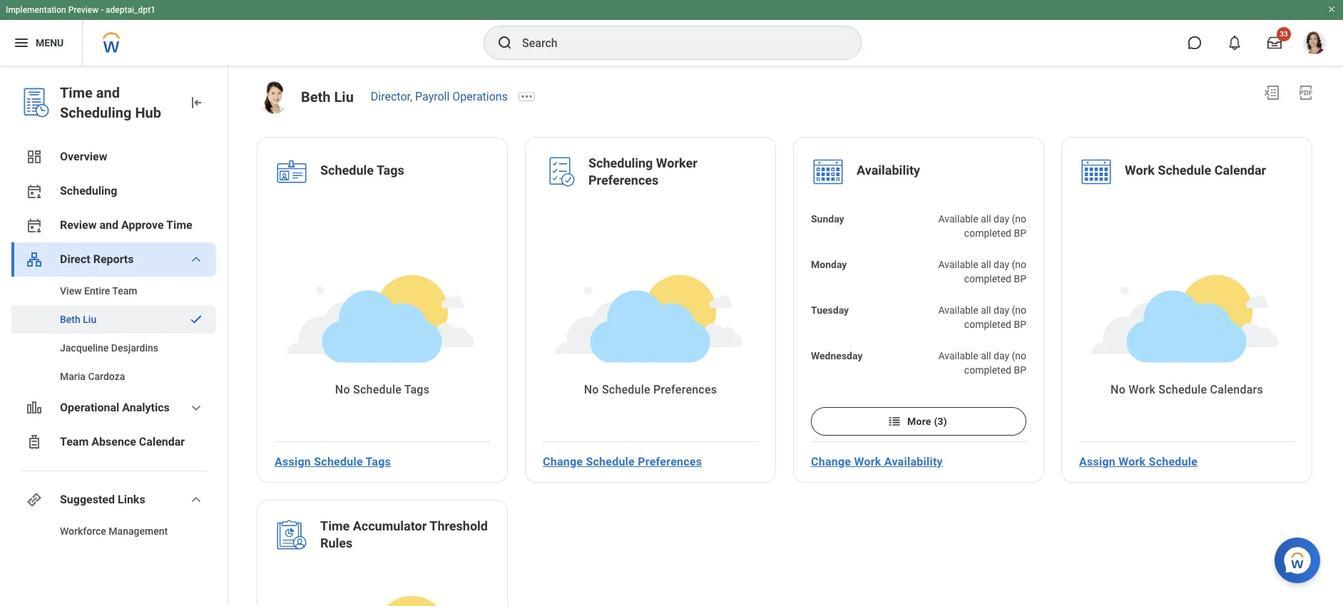 Task type: locate. For each thing, give the bounding box(es) containing it.
calendar
[[1215, 163, 1267, 178], [139, 435, 185, 449]]

submissions) for tuesday
[[967, 333, 1027, 345]]

1 available all day (no completed bp submissions) from the top
[[939, 213, 1027, 253]]

1 horizontal spatial team
[[112, 285, 137, 297]]

3 (no from the top
[[1012, 305, 1027, 316]]

menu button
[[0, 20, 82, 66]]

0 vertical spatial chevron down small image
[[188, 400, 205, 417]]

and up overview link at top left
[[96, 84, 120, 101]]

2 horizontal spatial no
[[1111, 383, 1126, 396]]

work for assign work schedule
[[1119, 455, 1146, 468]]

3 bp from the top
[[1014, 319, 1027, 330]]

jacqueline
[[60, 342, 109, 354]]

demo_f075.png image
[[257, 81, 290, 114]]

assign inside assign schedule tags button
[[275, 455, 311, 468]]

scheduling up overview
[[60, 104, 132, 121]]

0 horizontal spatial time
[[60, 84, 93, 101]]

review and approve time link
[[11, 208, 216, 243]]

time accumulator threshold rules element
[[320, 518, 490, 555]]

calendars
[[1211, 383, 1264, 396]]

beth down view
[[60, 314, 80, 325]]

3 all from the top
[[981, 305, 991, 316]]

day for wednesday
[[994, 350, 1010, 362]]

preferences for scheduling worker preferences
[[589, 173, 659, 188]]

3 available from the top
[[939, 305, 979, 316]]

1 vertical spatial availability
[[885, 455, 943, 468]]

work schedule calendar element
[[1125, 162, 1267, 182]]

transformation import image
[[188, 94, 205, 111]]

1 vertical spatial chevron down small image
[[188, 492, 205, 509]]

threshold
[[430, 519, 488, 534]]

0 horizontal spatial no
[[335, 383, 350, 396]]

more (3) button
[[811, 407, 1027, 436]]

completed for sunday
[[965, 228, 1012, 239]]

available all day (no completed bp submissions) for monday
[[939, 259, 1027, 299]]

time inside time accumulator threshold rules
[[320, 519, 350, 534]]

0 horizontal spatial beth
[[60, 314, 80, 325]]

jacqueline desjardins
[[60, 342, 158, 354]]

3 available all day (no completed bp submissions) from the top
[[939, 305, 1027, 345]]

1 vertical spatial beth
[[60, 314, 80, 325]]

workforce management link
[[11, 517, 216, 546]]

and for time
[[96, 84, 120, 101]]

analytics
[[122, 401, 170, 415]]

liu inside direct reports element
[[83, 314, 96, 325]]

scheduling link
[[11, 174, 216, 208]]

0 vertical spatial and
[[96, 84, 120, 101]]

1 completed from the top
[[965, 228, 1012, 239]]

0 vertical spatial scheduling
[[60, 104, 132, 121]]

preferences
[[589, 173, 659, 188], [654, 383, 717, 396], [638, 455, 702, 468]]

team
[[112, 285, 137, 297], [60, 435, 89, 449]]

2 vertical spatial preferences
[[638, 455, 702, 468]]

33
[[1280, 30, 1288, 38]]

1 submissions) from the top
[[967, 242, 1027, 253]]

liu left director,
[[334, 88, 354, 106]]

3 submissions) from the top
[[967, 333, 1027, 345]]

0 vertical spatial liu
[[334, 88, 354, 106]]

preferences inside button
[[638, 455, 702, 468]]

(no for sunday
[[1012, 213, 1027, 225]]

direct reports
[[60, 253, 134, 266]]

scheduling for scheduling
[[60, 184, 117, 198]]

bp
[[1014, 228, 1027, 239], [1014, 273, 1027, 285], [1014, 319, 1027, 330], [1014, 365, 1027, 376]]

0 horizontal spatial beth liu
[[60, 314, 96, 325]]

available for sunday
[[939, 213, 979, 225]]

0 vertical spatial beth liu
[[301, 88, 354, 106]]

view entire team link
[[11, 277, 216, 305]]

1 change from the left
[[543, 455, 583, 468]]

sunday
[[811, 213, 845, 225]]

notifications large image
[[1228, 36, 1242, 50]]

export to excel image
[[1264, 84, 1281, 101]]

desjardins
[[111, 342, 158, 354]]

available for tuesday
[[939, 305, 979, 316]]

1 vertical spatial scheduling
[[589, 156, 653, 171]]

4 submissions) from the top
[[967, 379, 1027, 390]]

1 horizontal spatial calendar
[[1215, 163, 1267, 178]]

0 vertical spatial preferences
[[589, 173, 659, 188]]

day
[[994, 213, 1010, 225], [994, 259, 1010, 270], [994, 305, 1010, 316], [994, 350, 1010, 362]]

1 vertical spatial beth liu
[[60, 314, 96, 325]]

calendar for work schedule calendar
[[1215, 163, 1267, 178]]

3 day from the top
[[994, 305, 1010, 316]]

no schedule preferences
[[584, 383, 717, 396]]

4 completed from the top
[[965, 365, 1012, 376]]

preferences for no schedule preferences
[[654, 383, 717, 396]]

and
[[96, 84, 120, 101], [100, 218, 118, 232]]

scheduling
[[60, 104, 132, 121], [589, 156, 653, 171], [60, 184, 117, 198]]

link image
[[26, 492, 43, 509]]

1 vertical spatial tags
[[404, 383, 430, 396]]

2 completed from the top
[[965, 273, 1012, 285]]

(no for wednesday
[[1012, 350, 1027, 362]]

chevron down small image right links
[[188, 492, 205, 509]]

2 horizontal spatial time
[[320, 519, 350, 534]]

2 vertical spatial tags
[[366, 455, 391, 468]]

0 vertical spatial beth
[[301, 88, 331, 106]]

2 (no from the top
[[1012, 259, 1027, 270]]

availability inside button
[[885, 455, 943, 468]]

calendar inside "navigation pane" region
[[139, 435, 185, 449]]

chevron down small image inside "suggested links" dropdown button
[[188, 492, 205, 509]]

0 vertical spatial calendar
[[1215, 163, 1267, 178]]

assign inside assign work schedule button
[[1080, 455, 1116, 468]]

1 vertical spatial and
[[100, 218, 118, 232]]

preview
[[68, 5, 99, 15]]

assign schedule tags button
[[269, 447, 397, 476]]

2 change from the left
[[811, 455, 851, 468]]

beth liu
[[301, 88, 354, 106], [60, 314, 96, 325]]

worker
[[656, 156, 698, 171]]

list view image
[[888, 415, 902, 429]]

2 available all day (no completed bp submissions) from the top
[[939, 259, 1027, 299]]

direct reports button
[[11, 243, 216, 277]]

1 horizontal spatial no
[[584, 383, 599, 396]]

chevron down small image for links
[[188, 492, 205, 509]]

liu up jacqueline
[[83, 314, 96, 325]]

2 bp from the top
[[1014, 273, 1027, 285]]

no for work schedule calendar
[[1111, 383, 1126, 396]]

submissions)
[[967, 242, 1027, 253], [967, 288, 1027, 299], [967, 333, 1027, 345], [967, 379, 1027, 390]]

1 day from the top
[[994, 213, 1010, 225]]

0 vertical spatial team
[[112, 285, 137, 297]]

completed for tuesday
[[965, 319, 1012, 330]]

2 day from the top
[[994, 259, 1010, 270]]

scheduling inside time and scheduling hub
[[60, 104, 132, 121]]

3 completed from the top
[[965, 319, 1012, 330]]

assign for schedule tags
[[275, 455, 311, 468]]

available for wednesday
[[939, 350, 979, 362]]

2 all from the top
[[981, 259, 991, 270]]

tags inside button
[[366, 455, 391, 468]]

no for schedule tags
[[335, 383, 350, 396]]

reports
[[93, 253, 134, 266]]

2 vertical spatial time
[[320, 519, 350, 534]]

absence
[[92, 435, 136, 449]]

liu
[[334, 88, 354, 106], [83, 314, 96, 325]]

dashboard image
[[26, 148, 43, 166]]

beth liu link
[[11, 305, 216, 334]]

all
[[981, 213, 991, 225], [981, 259, 991, 270], [981, 305, 991, 316], [981, 350, 991, 362]]

scheduling inside 'link'
[[60, 184, 117, 198]]

1 no from the left
[[335, 383, 350, 396]]

(no for monday
[[1012, 259, 1027, 270]]

work
[[1125, 163, 1155, 178], [1129, 383, 1156, 396], [854, 455, 882, 468], [1119, 455, 1146, 468]]

scheduling worker preferences
[[589, 156, 698, 188]]

2 no from the left
[[584, 383, 599, 396]]

maria cardoza
[[60, 371, 125, 382]]

and inside time and scheduling hub
[[96, 84, 120, 101]]

1 (no from the top
[[1012, 213, 1027, 225]]

scheduling left worker
[[589, 156, 653, 171]]

team absence calendar link
[[11, 425, 216, 460]]

justify image
[[13, 34, 30, 51]]

4 available from the top
[[939, 350, 979, 362]]

more (3)
[[908, 416, 948, 427]]

submissions) for monday
[[967, 288, 1027, 299]]

close environment banner image
[[1328, 5, 1336, 14]]

entire
[[84, 285, 110, 297]]

tags
[[377, 163, 404, 178], [404, 383, 430, 396], [366, 455, 391, 468]]

operational analytics
[[60, 401, 170, 415]]

1 horizontal spatial beth
[[301, 88, 331, 106]]

1 available from the top
[[939, 213, 979, 225]]

2 vertical spatial scheduling
[[60, 184, 117, 198]]

3 no from the left
[[1111, 383, 1126, 396]]

1 vertical spatial calendar
[[139, 435, 185, 449]]

time right approve
[[166, 218, 192, 232]]

maria
[[60, 371, 86, 382]]

monday
[[811, 259, 847, 270]]

time and scheduling hub element
[[60, 83, 176, 123]]

1 all from the top
[[981, 213, 991, 225]]

0 horizontal spatial team
[[60, 435, 89, 449]]

change inside change schedule preferences button
[[543, 455, 583, 468]]

day for tuesday
[[994, 305, 1010, 316]]

time for time accumulator threshold rules
[[320, 519, 350, 534]]

2 chevron down small image from the top
[[188, 492, 205, 509]]

change for scheduling worker preferences
[[543, 455, 583, 468]]

time
[[60, 84, 93, 101], [166, 218, 192, 232], [320, 519, 350, 534]]

time up rules on the bottom left of page
[[320, 519, 350, 534]]

chevron down small image right 'analytics'
[[188, 400, 205, 417]]

4 (no from the top
[[1012, 350, 1027, 362]]

2 available from the top
[[939, 259, 979, 270]]

change inside change work availability button
[[811, 455, 851, 468]]

beth liu inside direct reports element
[[60, 314, 96, 325]]

view team image
[[26, 251, 43, 268]]

4 bp from the top
[[1014, 365, 1027, 376]]

1 vertical spatial team
[[60, 435, 89, 449]]

team right entire
[[112, 285, 137, 297]]

approve
[[121, 218, 164, 232]]

schedule tags element
[[320, 162, 404, 182]]

calendar user solid image
[[26, 217, 43, 234]]

beth liu up jacqueline
[[60, 314, 96, 325]]

all for tuesday
[[981, 305, 991, 316]]

1 horizontal spatial change
[[811, 455, 851, 468]]

no
[[335, 383, 350, 396], [584, 383, 599, 396], [1111, 383, 1126, 396]]

inbox large image
[[1268, 36, 1282, 50]]

change
[[543, 455, 583, 468], [811, 455, 851, 468]]

chevron down small image inside operational analytics dropdown button
[[188, 400, 205, 417]]

beth right demo_f075.png image
[[301, 88, 331, 106]]

scheduling down overview
[[60, 184, 117, 198]]

assign for work schedule calendar
[[1080, 455, 1116, 468]]

accumulator
[[353, 519, 427, 534]]

chevron down small image
[[188, 251, 205, 268]]

suggested links button
[[11, 483, 216, 517]]

assign work schedule button
[[1074, 447, 1204, 476]]

preferences inside scheduling worker preferences
[[589, 173, 659, 188]]

beth liu right demo_f075.png image
[[301, 88, 354, 106]]

available
[[939, 213, 979, 225], [939, 259, 979, 270], [939, 305, 979, 316], [939, 350, 979, 362]]

review
[[60, 218, 97, 232]]

0 vertical spatial time
[[60, 84, 93, 101]]

no schedule tags
[[335, 383, 430, 396]]

4 all from the top
[[981, 350, 991, 362]]

1 chevron down small image from the top
[[188, 400, 205, 417]]

1 horizontal spatial time
[[166, 218, 192, 232]]

0 horizontal spatial liu
[[83, 314, 96, 325]]

2 assign from the left
[[1080, 455, 1116, 468]]

and right review
[[100, 218, 118, 232]]

scheduling inside scheduling worker preferences
[[589, 156, 653, 171]]

time down the menu
[[60, 84, 93, 101]]

director,
[[371, 90, 413, 103]]

1 vertical spatial preferences
[[654, 383, 717, 396]]

1 horizontal spatial assign
[[1080, 455, 1116, 468]]

beth
[[301, 88, 331, 106], [60, 314, 80, 325]]

availability
[[857, 163, 921, 178], [885, 455, 943, 468]]

1 bp from the top
[[1014, 228, 1027, 239]]

0 horizontal spatial assign
[[275, 455, 311, 468]]

(no
[[1012, 213, 1027, 225], [1012, 259, 1027, 270], [1012, 305, 1027, 316], [1012, 350, 1027, 362]]

1 assign from the left
[[275, 455, 311, 468]]

0 horizontal spatial change
[[543, 455, 583, 468]]

all for sunday
[[981, 213, 991, 225]]

submissions) for wednesday
[[967, 379, 1027, 390]]

2 submissions) from the top
[[967, 288, 1027, 299]]

0 horizontal spatial calendar
[[139, 435, 185, 449]]

chevron down small image for analytics
[[188, 400, 205, 417]]

4 day from the top
[[994, 350, 1010, 362]]

no for scheduling worker preferences
[[584, 383, 599, 396]]

schedule
[[320, 163, 374, 178], [1158, 163, 1212, 178], [353, 383, 402, 396], [602, 383, 651, 396], [1159, 383, 1208, 396], [314, 455, 363, 468], [586, 455, 635, 468], [1149, 455, 1198, 468]]

chevron down small image
[[188, 400, 205, 417], [188, 492, 205, 509]]

1 vertical spatial liu
[[83, 314, 96, 325]]

chart image
[[26, 400, 43, 417]]

wednesday
[[811, 350, 863, 362]]

33 button
[[1259, 27, 1292, 59]]

4 available all day (no completed bp submissions) from the top
[[939, 350, 1027, 390]]

time inside time and scheduling hub
[[60, 84, 93, 101]]

team down the operational
[[60, 435, 89, 449]]



Task type: describe. For each thing, give the bounding box(es) containing it.
day for sunday
[[994, 213, 1010, 225]]

bp for monday
[[1014, 273, 1027, 285]]

-
[[101, 5, 104, 15]]

completed for monday
[[965, 273, 1012, 285]]

bp for wednesday
[[1014, 365, 1027, 376]]

task timeoff image
[[26, 434, 43, 451]]

beth inside direct reports element
[[60, 314, 80, 325]]

tags for no schedule tags
[[404, 383, 430, 396]]

all for monday
[[981, 259, 991, 270]]

work for no work schedule calendars
[[1129, 383, 1156, 396]]

workforce
[[60, 526, 106, 537]]

change work availability
[[811, 455, 943, 468]]

review and approve time
[[60, 218, 192, 232]]

preferences for change schedule preferences
[[638, 455, 702, 468]]

time and scheduling hub
[[60, 84, 161, 121]]

scheduling worker preferences element
[[589, 155, 758, 192]]

change schedule preferences
[[543, 455, 702, 468]]

jacqueline desjardins link
[[11, 334, 216, 362]]

schedule tags
[[320, 163, 404, 178]]

view printable version (pdf) image
[[1298, 84, 1315, 101]]

time for time and scheduling hub
[[60, 84, 93, 101]]

Search Workday  search field
[[522, 27, 832, 59]]

change for availability
[[811, 455, 851, 468]]

all for wednesday
[[981, 350, 991, 362]]

operations
[[453, 90, 508, 103]]

tuesday
[[811, 305, 849, 316]]

0 vertical spatial tags
[[377, 163, 404, 178]]

implementation preview -   adeptai_dpt1
[[6, 5, 155, 15]]

assign schedule tags
[[275, 455, 391, 468]]

suggested links
[[60, 493, 145, 507]]

rules
[[320, 536, 353, 551]]

direct reports element
[[11, 277, 216, 391]]

suggested
[[60, 493, 115, 507]]

submissions) for sunday
[[967, 242, 1027, 253]]

director, payroll operations link
[[371, 90, 508, 103]]

bp for tuesday
[[1014, 319, 1027, 330]]

payroll
[[415, 90, 450, 103]]

0 vertical spatial availability
[[857, 163, 921, 178]]

search image
[[497, 34, 514, 51]]

team absence calendar
[[60, 435, 185, 449]]

1 vertical spatial time
[[166, 218, 192, 232]]

operational
[[60, 401, 119, 415]]

work for change work availability
[[854, 455, 882, 468]]

view
[[60, 285, 82, 297]]

(no for tuesday
[[1012, 305, 1027, 316]]

completed for wednesday
[[965, 365, 1012, 376]]

overview link
[[11, 140, 216, 174]]

1 horizontal spatial beth liu
[[301, 88, 354, 106]]

more
[[908, 416, 932, 427]]

management
[[109, 526, 168, 537]]

view entire team
[[60, 285, 137, 297]]

menu banner
[[0, 0, 1344, 66]]

assign work schedule
[[1080, 455, 1198, 468]]

tags for assign schedule tags
[[366, 455, 391, 468]]

overview
[[60, 150, 107, 163]]

work schedule calendar
[[1125, 163, 1267, 178]]

workforce management
[[60, 526, 168, 537]]

check image
[[188, 313, 205, 327]]

availability element
[[857, 162, 921, 182]]

hub
[[135, 104, 161, 121]]

bp for sunday
[[1014, 228, 1027, 239]]

maria cardoza link
[[11, 362, 216, 391]]

director, payroll operations
[[371, 90, 508, 103]]

adeptai_dpt1
[[106, 5, 155, 15]]

direct
[[60, 253, 90, 266]]

no work schedule calendars
[[1111, 383, 1264, 396]]

calendar user solid image
[[26, 183, 43, 200]]

available all day (no completed bp submissions) for tuesday
[[939, 305, 1027, 345]]

implementation
[[6, 5, 66, 15]]

available all day (no completed bp submissions) for sunday
[[939, 213, 1027, 253]]

(3)
[[934, 416, 948, 427]]

available all day (no completed bp submissions) for wednesday
[[939, 350, 1027, 390]]

profile logan mcneil image
[[1304, 31, 1326, 57]]

change schedule preferences button
[[537, 447, 708, 476]]

change work availability button
[[806, 447, 949, 476]]

navigation pane region
[[0, 66, 228, 607]]

links
[[118, 493, 145, 507]]

available for monday
[[939, 259, 979, 270]]

menu
[[36, 37, 64, 48]]

day for monday
[[994, 259, 1010, 270]]

scheduling for scheduling worker preferences
[[589, 156, 653, 171]]

calendar for team absence calendar
[[139, 435, 185, 449]]

operational analytics button
[[11, 391, 216, 425]]

team inside direct reports element
[[112, 285, 137, 297]]

1 horizontal spatial liu
[[334, 88, 354, 106]]

time accumulator threshold rules
[[320, 519, 488, 551]]

cardoza
[[88, 371, 125, 382]]

and for review
[[100, 218, 118, 232]]



Task type: vqa. For each thing, say whether or not it's contained in the screenshot.


